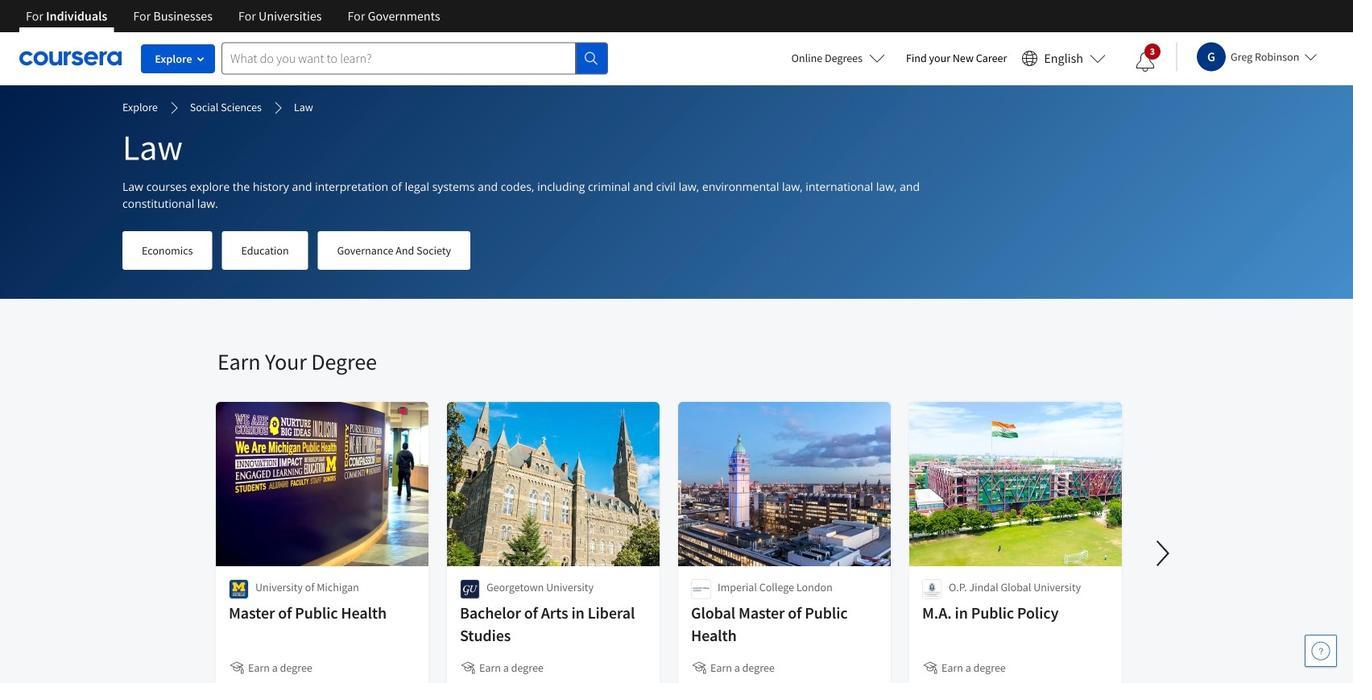 Task type: locate. For each thing, give the bounding box(es) containing it.
None search field
[[222, 42, 608, 75]]

georgetown university image
[[460, 579, 480, 599]]

What do you want to learn? text field
[[222, 42, 576, 75]]

o.p. jindal global university image
[[923, 579, 942, 599]]

next slide image
[[1144, 534, 1183, 573]]



Task type: vqa. For each thing, say whether or not it's contained in the screenshot.
Frequently
no



Task type: describe. For each thing, give the bounding box(es) containing it.
help center image
[[1312, 641, 1331, 661]]

coursera image
[[19, 45, 122, 71]]

earn your degree carousel element
[[209, 299, 1354, 683]]

imperial college london image
[[691, 579, 711, 599]]

university of michigan image
[[229, 579, 249, 599]]

banner navigation
[[13, 0, 453, 32]]



